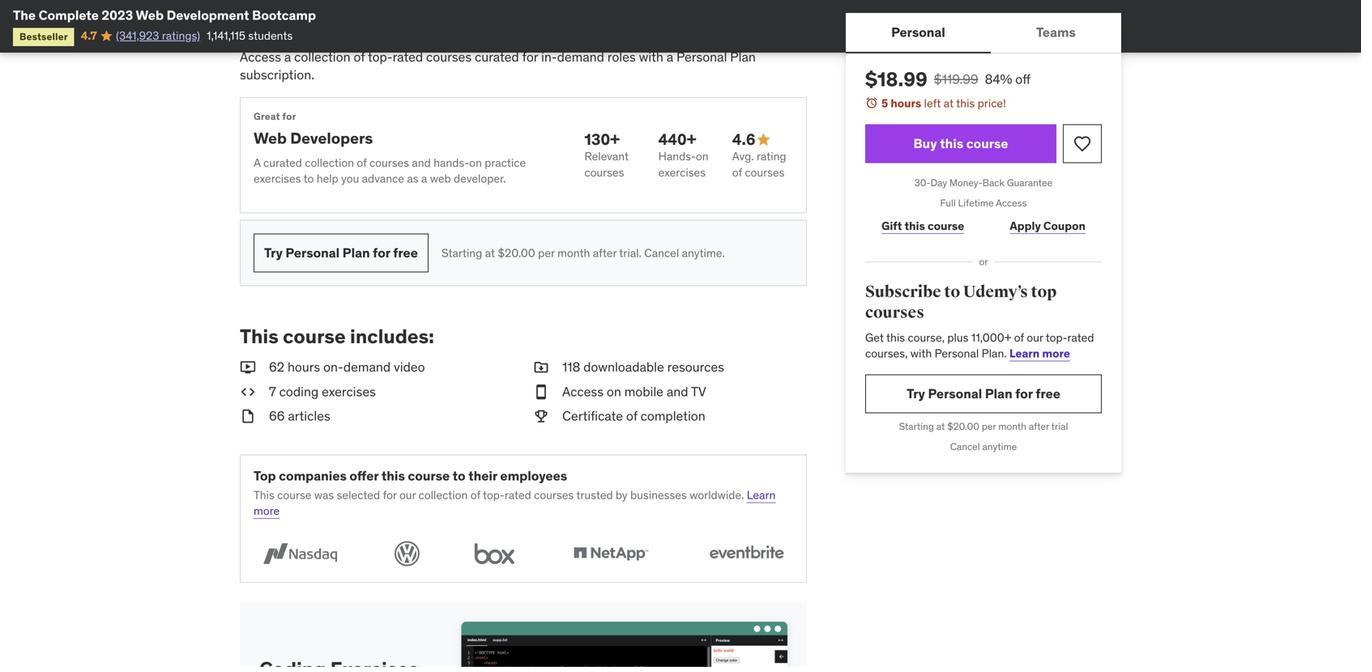 Task type: locate. For each thing, give the bounding box(es) containing it.
learn right the worldwide. on the right
[[747, 488, 776, 503]]

exercises down a
[[254, 171, 301, 186]]

course inside button
[[967, 135, 1009, 152]]

courses down career
[[426, 48, 472, 65]]

a up the subscription.
[[284, 48, 291, 65]]

1 horizontal spatial more
[[1043, 346, 1070, 361]]

our right 11,000+
[[1027, 330, 1044, 345]]

this inside button
[[940, 135, 964, 152]]

curated inside access a collection of top-rated courses curated for in-demand roles with a personal plan subscription.
[[475, 48, 519, 65]]

0 horizontal spatial try personal plan for free link
[[254, 234, 429, 273]]

1 horizontal spatial learn more link
[[1010, 346, 1070, 361]]

1 vertical spatial collection
[[305, 156, 354, 170]]

on down 440+
[[696, 149, 709, 164]]

this course was selected for our collection of top-rated courses trusted by businesses worldwide.
[[254, 488, 744, 503]]

learn more down 'employees'
[[254, 488, 776, 519]]

cancel left anytime
[[950, 441, 980, 453]]

learn more link right plan.
[[1010, 346, 1070, 361]]

1 vertical spatial with
[[911, 346, 932, 361]]

0 vertical spatial hours
[[891, 96, 922, 111]]

personal up starting at $20.00 per month after trial cancel anytime
[[928, 386, 983, 402]]

1 vertical spatial more
[[254, 504, 280, 519]]

0 horizontal spatial our
[[400, 488, 416, 503]]

2 horizontal spatial exercises
[[659, 165, 706, 180]]

subscription.
[[240, 67, 314, 83]]

try personal plan for free
[[264, 245, 418, 261], [907, 386, 1061, 402]]

and up as
[[412, 156, 431, 170]]

collection for selected
[[419, 488, 468, 503]]

this up 62
[[240, 325, 279, 349]]

learn right plan.
[[1010, 346, 1040, 361]]

was
[[314, 488, 334, 503]]

collection down thrive in your career
[[294, 48, 351, 65]]

our down top companies offer this course to their employees
[[400, 488, 416, 503]]

exercises inside great for web developers a curated collection of courses and hands-on practice exercises to help you advance as a web developer.
[[254, 171, 301, 186]]

personal up $18.99 at right top
[[892, 24, 946, 40]]

per for trial
[[982, 421, 996, 433]]

1 horizontal spatial a
[[421, 171, 427, 186]]

after
[[593, 246, 617, 260], [1029, 421, 1050, 433]]

1 horizontal spatial access
[[562, 384, 604, 400]]

0 horizontal spatial $20.00
[[498, 246, 536, 260]]

this up courses, on the right of page
[[887, 330, 905, 345]]

this right buy
[[940, 135, 964, 152]]

0 horizontal spatial web
[[136, 7, 164, 24]]

get
[[866, 330, 884, 345]]

access down students
[[240, 48, 281, 65]]

0 vertical spatial demand
[[557, 48, 605, 65]]

0 horizontal spatial access
[[240, 48, 281, 65]]

try personal plan for free link down you
[[254, 234, 429, 273]]

netapp image
[[564, 539, 658, 570]]

0 vertical spatial starting
[[442, 246, 482, 260]]

this for this course was selected for our collection of top-rated courses trusted by businesses worldwide.
[[254, 488, 275, 503]]

courses down subscribe
[[866, 303, 925, 323]]

free up the trial
[[1036, 386, 1061, 402]]

demand down includes:
[[343, 359, 391, 376]]

plus
[[948, 330, 969, 345]]

in
[[302, 11, 319, 35]]

1 horizontal spatial demand
[[557, 48, 605, 65]]

after inside thrive in your career "element"
[[593, 246, 617, 260]]

wishlist image
[[1073, 134, 1093, 154]]

1 vertical spatial try
[[907, 386, 926, 402]]

after for trial.
[[593, 246, 617, 260]]

0 vertical spatial rated
[[393, 48, 423, 65]]

of down your
[[354, 48, 365, 65]]

courses inside great for web developers a curated collection of courses and hands-on practice exercises to help you advance as a web developer.
[[370, 156, 409, 170]]

1 vertical spatial this
[[254, 488, 275, 503]]

and
[[412, 156, 431, 170], [667, 384, 689, 400]]

2 horizontal spatial on
[[696, 149, 709, 164]]

personal inside access a collection of top-rated courses curated for in-demand roles with a personal plan subscription.
[[677, 48, 727, 65]]

month left "trial."
[[558, 246, 590, 260]]

2 small image from the left
[[533, 359, 549, 377]]

access inside access a collection of top-rated courses curated for in-demand roles with a personal plan subscription.
[[240, 48, 281, 65]]

1 horizontal spatial month
[[999, 421, 1027, 433]]

1 horizontal spatial learn
[[1010, 346, 1040, 361]]

this right gift at the right
[[905, 219, 925, 233]]

0 vertical spatial learn more link
[[1010, 346, 1070, 361]]

this down $119.99
[[957, 96, 975, 111]]

0 vertical spatial month
[[558, 246, 590, 260]]

tab list
[[846, 13, 1122, 53]]

starting down developer. on the top left
[[442, 246, 482, 260]]

free
[[393, 245, 418, 261], [1036, 386, 1061, 402]]

0 horizontal spatial after
[[593, 246, 617, 260]]

(341,923 ratings)
[[116, 28, 200, 43]]

1 horizontal spatial and
[[667, 384, 689, 400]]

1 horizontal spatial starting
[[899, 421, 934, 433]]

1 horizontal spatial web
[[254, 128, 287, 148]]

2 vertical spatial access
[[562, 384, 604, 400]]

of inside get this course, plus 11,000+ of our top-rated courses, with personal plan.
[[1015, 330, 1024, 345]]

learn more link
[[1010, 346, 1070, 361], [254, 488, 776, 519]]

5 hours left at this price!
[[882, 96, 1006, 111]]

access inside 30-day money-back guarantee full lifetime access
[[996, 197, 1027, 209]]

access
[[240, 48, 281, 65], [996, 197, 1027, 209], [562, 384, 604, 400]]

courses up the advance
[[370, 156, 409, 170]]

of inside access a collection of top-rated courses curated for in-demand roles with a personal plan subscription.
[[354, 48, 365, 65]]

of right 11,000+
[[1015, 330, 1024, 345]]

0 vertical spatial our
[[1027, 330, 1044, 345]]

1 vertical spatial and
[[667, 384, 689, 400]]

more down the top
[[254, 504, 280, 519]]

more right plan.
[[1043, 346, 1070, 361]]

a
[[284, 48, 291, 65], [667, 48, 674, 65], [421, 171, 427, 186]]

roles
[[608, 48, 636, 65]]

courses
[[426, 48, 472, 65], [370, 156, 409, 170], [585, 165, 624, 180], [745, 165, 785, 180], [866, 303, 925, 323], [534, 488, 574, 503]]

1 vertical spatial try personal plan for free
[[907, 386, 1061, 402]]

courses down rating
[[745, 165, 785, 180]]

of
[[354, 48, 365, 65], [357, 156, 367, 170], [732, 165, 742, 180], [1015, 330, 1024, 345], [626, 408, 638, 425], [471, 488, 481, 503]]

1 horizontal spatial our
[[1027, 330, 1044, 345]]

access up apply
[[996, 197, 1027, 209]]

1 horizontal spatial $20.00
[[948, 421, 980, 433]]

nasdaq image
[[254, 539, 347, 570]]

month inside starting at $20.00 per month after trial cancel anytime
[[999, 421, 1027, 433]]

per inside thrive in your career "element"
[[538, 246, 555, 260]]

hours for 62
[[288, 359, 320, 376]]

$119.99
[[934, 71, 979, 88]]

0 horizontal spatial on
[[469, 156, 482, 170]]

1 horizontal spatial free
[[1036, 386, 1061, 402]]

collection for developers
[[305, 156, 354, 170]]

$20.00 for starting at $20.00 per month after trial cancel anytime
[[948, 421, 980, 433]]

offer
[[350, 468, 379, 485]]

with right the roles
[[639, 48, 664, 65]]

small image
[[756, 132, 772, 148], [240, 383, 256, 401], [533, 383, 549, 401], [240, 408, 256, 426], [533, 408, 549, 426]]

1 vertical spatial after
[[1029, 421, 1050, 433]]

demand left the roles
[[557, 48, 605, 65]]

course up back in the right top of the page
[[967, 135, 1009, 152]]

alarm image
[[866, 96, 879, 109]]

to left help
[[304, 171, 314, 186]]

1 vertical spatial try personal plan for free link
[[866, 375, 1102, 414]]

courses inside subscribe to udemy's top courses
[[866, 303, 925, 323]]

after left the trial
[[1029, 421, 1050, 433]]

0 horizontal spatial rated
[[393, 48, 423, 65]]

0 vertical spatial this
[[240, 325, 279, 349]]

exercises inside 440+ hands-on exercises
[[659, 165, 706, 180]]

exercises
[[659, 165, 706, 180], [254, 171, 301, 186], [322, 384, 376, 400]]

full
[[941, 197, 956, 209]]

for left in- on the top of the page
[[522, 48, 538, 65]]

per inside starting at $20.00 per month after trial cancel anytime
[[982, 421, 996, 433]]

after inside starting at $20.00 per month after trial cancel anytime
[[1029, 421, 1050, 433]]

collection up help
[[305, 156, 354, 170]]

4.7
[[81, 28, 97, 43]]

web down the great
[[254, 128, 287, 148]]

learn for subscribe to udemy's top courses
[[1010, 346, 1040, 361]]

hours up coding
[[288, 359, 320, 376]]

1 horizontal spatial hours
[[891, 96, 922, 111]]

month
[[558, 246, 590, 260], [999, 421, 1027, 433]]

trial.
[[619, 246, 642, 260]]

cancel right "trial."
[[644, 246, 679, 260]]

learn more link for subscribe to udemy's top courses
[[1010, 346, 1070, 361]]

0 horizontal spatial plan
[[343, 245, 370, 261]]

personal
[[892, 24, 946, 40], [677, 48, 727, 65], [286, 245, 340, 261], [935, 346, 979, 361], [928, 386, 983, 402]]

1 vertical spatial at
[[485, 246, 495, 260]]

gift
[[882, 219, 902, 233]]

box image
[[468, 539, 522, 570]]

curated inside great for web developers a curated collection of courses and hands-on practice exercises to help you advance as a web developer.
[[263, 156, 302, 170]]

web developers link
[[254, 128, 373, 148]]

0 horizontal spatial with
[[639, 48, 664, 65]]

cancel inside thrive in your career "element"
[[644, 246, 679, 260]]

try personal plan for free link down plan.
[[866, 375, 1102, 414]]

0 vertical spatial learn more
[[1010, 346, 1070, 361]]

rated inside get this course, plus 11,000+ of our top-rated courses, with personal plan.
[[1068, 330, 1094, 345]]

collection down top companies offer this course to their employees
[[419, 488, 468, 503]]

1 vertical spatial per
[[982, 421, 996, 433]]

at
[[944, 96, 954, 111], [485, 246, 495, 260], [937, 421, 945, 433]]

and left tv
[[667, 384, 689, 400]]

the
[[13, 7, 36, 24]]

learn
[[1010, 346, 1040, 361], [747, 488, 776, 503]]

this down the top
[[254, 488, 275, 503]]

for inside access a collection of top-rated courses curated for in-demand roles with a personal plan subscription.
[[522, 48, 538, 65]]

0 horizontal spatial free
[[393, 245, 418, 261]]

month inside thrive in your career "element"
[[558, 246, 590, 260]]

2 vertical spatial to
[[453, 468, 466, 485]]

small image left 62
[[240, 359, 256, 377]]

free down as
[[393, 245, 418, 261]]

plan.
[[982, 346, 1007, 361]]

1 vertical spatial curated
[[263, 156, 302, 170]]

exercises down 62 hours on-demand video
[[322, 384, 376, 400]]

avg.
[[732, 149, 754, 164]]

0 horizontal spatial more
[[254, 504, 280, 519]]

more inside learn more
[[254, 504, 280, 519]]

a right the roles
[[667, 48, 674, 65]]

1 vertical spatial learn
[[747, 488, 776, 503]]

0 horizontal spatial try
[[264, 245, 283, 261]]

tab list containing personal
[[846, 13, 1122, 53]]

of up you
[[357, 156, 367, 170]]

$20.00
[[498, 246, 536, 260], [948, 421, 980, 433]]

$20.00 inside starting at $20.00 per month after trial cancel anytime
[[948, 421, 980, 433]]

hands-
[[659, 149, 696, 164]]

thrive
[[240, 11, 297, 35]]

curated right a
[[263, 156, 302, 170]]

top- inside access a collection of top-rated courses curated for in-demand roles with a personal plan subscription.
[[368, 48, 393, 65]]

this for this course includes:
[[240, 325, 279, 349]]

a
[[254, 156, 261, 170]]

1 horizontal spatial on
[[607, 384, 621, 400]]

for inside great for web developers a curated collection of courses and hands-on practice exercises to help you advance as a web developer.
[[282, 110, 296, 123]]

2 horizontal spatial access
[[996, 197, 1027, 209]]

personal right the roles
[[677, 48, 727, 65]]

plan
[[730, 48, 756, 65], [343, 245, 370, 261], [985, 386, 1013, 402]]

month up anytime
[[999, 421, 1027, 433]]

0 horizontal spatial month
[[558, 246, 590, 260]]

0 horizontal spatial cancel
[[644, 246, 679, 260]]

1 horizontal spatial top-
[[483, 488, 505, 503]]

try personal plan for free link
[[254, 234, 429, 273], [866, 375, 1102, 414]]

0 vertical spatial to
[[304, 171, 314, 186]]

trusted
[[577, 488, 613, 503]]

get this course, plus 11,000+ of our top-rated courses, with personal plan.
[[866, 330, 1094, 361]]

2 vertical spatial plan
[[985, 386, 1013, 402]]

0 horizontal spatial hours
[[288, 359, 320, 376]]

0 vertical spatial try personal plan for free
[[264, 245, 418, 261]]

1 vertical spatial top-
[[1046, 330, 1068, 345]]

demand inside access a collection of top-rated courses curated for in-demand roles with a personal plan subscription.
[[557, 48, 605, 65]]

advance
[[362, 171, 404, 186]]

0 vertical spatial $20.00
[[498, 246, 536, 260]]

our inside get this course, plus 11,000+ of our top-rated courses, with personal plan.
[[1027, 330, 1044, 345]]

to left udemy's
[[945, 282, 961, 302]]

top- down career
[[368, 48, 393, 65]]

0 vertical spatial web
[[136, 7, 164, 24]]

course down companies on the bottom
[[277, 488, 312, 503]]

0 vertical spatial at
[[944, 96, 954, 111]]

worldwide.
[[690, 488, 744, 503]]

free inside thrive in your career "element"
[[393, 245, 418, 261]]

1 vertical spatial $20.00
[[948, 421, 980, 433]]

coupon
[[1044, 219, 1086, 233]]

0 horizontal spatial top-
[[368, 48, 393, 65]]

relevant
[[585, 149, 629, 164]]

1 vertical spatial hours
[[288, 359, 320, 376]]

volkswagen image
[[389, 539, 425, 570]]

small image for mobile
[[533, 383, 549, 401]]

personal down plus
[[935, 346, 979, 361]]

starting down courses, on the right of page
[[899, 421, 934, 433]]

collection
[[294, 48, 351, 65], [305, 156, 354, 170], [419, 488, 468, 503]]

top
[[254, 468, 276, 485]]

1 horizontal spatial small image
[[533, 359, 549, 377]]

on inside great for web developers a curated collection of courses and hands-on practice exercises to help you advance as a web developer.
[[469, 156, 482, 170]]

by
[[616, 488, 628, 503]]

access up certificate
[[562, 384, 604, 400]]

after for trial
[[1029, 421, 1050, 433]]

more for subscribe to udemy's top courses
[[1043, 346, 1070, 361]]

learn inside learn more
[[747, 488, 776, 503]]

top- down top
[[1046, 330, 1068, 345]]

this inside get this course, plus 11,000+ of our top-rated courses, with personal plan.
[[887, 330, 905, 345]]

440+
[[659, 130, 697, 149]]

web
[[136, 7, 164, 24], [254, 128, 287, 148]]

courses down relevant
[[585, 165, 624, 180]]

0 horizontal spatial demand
[[343, 359, 391, 376]]

0 horizontal spatial starting
[[442, 246, 482, 260]]

starting inside thrive in your career "element"
[[442, 246, 482, 260]]

at for starting at $20.00 per month after trial. cancel anytime.
[[485, 246, 495, 260]]

downloadable
[[584, 359, 664, 376]]

on down downloadable
[[607, 384, 621, 400]]

1 vertical spatial web
[[254, 128, 287, 148]]

of down their
[[471, 488, 481, 503]]

hours right 5
[[891, 96, 922, 111]]

month for trial.
[[558, 246, 590, 260]]

buy
[[914, 135, 937, 152]]

learn more link down 'employees'
[[254, 488, 776, 519]]

small image inside thrive in your career "element"
[[756, 132, 772, 148]]

of down access on mobile and tv
[[626, 408, 638, 425]]

at inside starting at $20.00 per month after trial cancel anytime
[[937, 421, 945, 433]]

2 horizontal spatial top-
[[1046, 330, 1068, 345]]

rating
[[757, 149, 787, 164]]

web up (341,923 ratings) in the top of the page
[[136, 7, 164, 24]]

with inside get this course, plus 11,000+ of our top-rated courses, with personal plan.
[[911, 346, 932, 361]]

0 vertical spatial after
[[593, 246, 617, 260]]

with
[[639, 48, 664, 65], [911, 346, 932, 361]]

learn for top companies offer this course to their employees
[[747, 488, 776, 503]]

with down course,
[[911, 346, 932, 361]]

top- inside get this course, plus 11,000+ of our top-rated courses, with personal plan.
[[1046, 330, 1068, 345]]

try personal plan for free down you
[[264, 245, 418, 261]]

4.6
[[732, 130, 756, 149]]

1 vertical spatial starting
[[899, 421, 934, 433]]

demand
[[557, 48, 605, 65], [343, 359, 391, 376]]

$18.99
[[866, 67, 928, 92]]

1 horizontal spatial try personal plan for free link
[[866, 375, 1102, 414]]

1 small image from the left
[[240, 359, 256, 377]]

1 vertical spatial free
[[1036, 386, 1061, 402]]

learn more for top companies offer this course to their employees
[[254, 488, 776, 519]]

access a collection of top-rated courses curated for in-demand roles with a personal plan subscription.
[[240, 48, 756, 83]]

plan for topmost try personal plan for free link
[[343, 245, 370, 261]]

exercises down hands-
[[659, 165, 706, 180]]

1 horizontal spatial per
[[982, 421, 996, 433]]

11,000+
[[972, 330, 1012, 345]]

on up developer. on the top left
[[469, 156, 482, 170]]

0 vertical spatial cancel
[[644, 246, 679, 260]]

0 horizontal spatial to
[[304, 171, 314, 186]]

tv
[[691, 384, 707, 400]]

free for topmost try personal plan for free link
[[393, 245, 418, 261]]

2 horizontal spatial rated
[[1068, 330, 1094, 345]]

1 horizontal spatial try
[[907, 386, 926, 402]]

learn more link for top companies offer this course to their employees
[[254, 488, 776, 519]]

0 horizontal spatial per
[[538, 246, 555, 260]]

after left "trial."
[[593, 246, 617, 260]]

of down avg.
[[732, 165, 742, 180]]

personal inside button
[[892, 24, 946, 40]]

small image
[[240, 359, 256, 377], [533, 359, 549, 377]]

starting at $20.00 per month after trial cancel anytime
[[899, 421, 1069, 453]]

career
[[368, 11, 427, 35]]

this for gift
[[905, 219, 925, 233]]

118 downloadable resources
[[562, 359, 725, 376]]

try
[[264, 245, 283, 261], [907, 386, 926, 402]]

small image for 62 hours on-demand video
[[240, 359, 256, 377]]

starting inside starting at $20.00 per month after trial cancel anytime
[[899, 421, 934, 433]]

1 horizontal spatial with
[[911, 346, 932, 361]]

coding
[[279, 384, 319, 400]]

for right the great
[[282, 110, 296, 123]]

1 vertical spatial access
[[996, 197, 1027, 209]]

top- down their
[[483, 488, 505, 503]]

this for buy
[[940, 135, 964, 152]]

to left their
[[453, 468, 466, 485]]

a right as
[[421, 171, 427, 186]]

developers
[[290, 128, 373, 148]]

1 horizontal spatial to
[[453, 468, 466, 485]]

collection inside great for web developers a curated collection of courses and hands-on practice exercises to help you advance as a web developer.
[[305, 156, 354, 170]]

1 vertical spatial to
[[945, 282, 961, 302]]

learn more
[[1010, 346, 1070, 361], [254, 488, 776, 519]]

0 horizontal spatial and
[[412, 156, 431, 170]]

curated left in- on the top of the page
[[475, 48, 519, 65]]

personal down help
[[286, 245, 340, 261]]

at inside thrive in your career "element"
[[485, 246, 495, 260]]

try personal plan for free down plan.
[[907, 386, 1061, 402]]

small image left 118
[[533, 359, 549, 377]]

0 horizontal spatial small image
[[240, 359, 256, 377]]

0 horizontal spatial learn more link
[[254, 488, 776, 519]]

$20.00 inside thrive in your career "element"
[[498, 246, 536, 260]]

starting
[[442, 246, 482, 260], [899, 421, 934, 433]]

1 vertical spatial cancel
[[950, 441, 980, 453]]

cancel inside starting at $20.00 per month after trial cancel anytime
[[950, 441, 980, 453]]

0 vertical spatial collection
[[294, 48, 351, 65]]

0 vertical spatial more
[[1043, 346, 1070, 361]]

learn more right plan.
[[1010, 346, 1070, 361]]

plan inside access a collection of top-rated courses curated for in-demand roles with a personal plan subscription.
[[730, 48, 756, 65]]



Task type: describe. For each thing, give the bounding box(es) containing it.
try personal plan for free inside thrive in your career "element"
[[264, 245, 418, 261]]

guarantee
[[1007, 177, 1053, 189]]

subscribe
[[866, 282, 942, 302]]

7 coding exercises
[[269, 384, 376, 400]]

the complete 2023 web development bootcamp
[[13, 7, 316, 24]]

starting for starting at $20.00 per month after trial cancel anytime
[[899, 421, 934, 433]]

their
[[469, 468, 498, 485]]

or
[[979, 256, 988, 268]]

a inside great for web developers a curated collection of courses and hands-on practice exercises to help you advance as a web developer.
[[421, 171, 427, 186]]

companies
[[279, 468, 347, 485]]

per for trial.
[[538, 246, 555, 260]]

courses inside the avg. rating of courses
[[745, 165, 785, 180]]

money-
[[950, 177, 983, 189]]

this course includes:
[[240, 325, 434, 349]]

eventbrite image
[[700, 539, 793, 570]]

of inside the avg. rating of courses
[[732, 165, 742, 180]]

of inside great for web developers a curated collection of courses and hands-on practice exercises to help you advance as a web developer.
[[357, 156, 367, 170]]

collection inside access a collection of top-rated courses curated for in-demand roles with a personal plan subscription.
[[294, 48, 351, 65]]

thrive in your career element
[[240, 11, 807, 287]]

2023
[[102, 7, 133, 24]]

0 horizontal spatial a
[[284, 48, 291, 65]]

cancel for anytime.
[[644, 246, 679, 260]]

complete
[[39, 7, 99, 24]]

subscribe to udemy's top courses
[[866, 282, 1057, 323]]

to inside great for web developers a curated collection of courses and hands-on practice exercises to help you advance as a web developer.
[[304, 171, 314, 186]]

businesses
[[631, 488, 687, 503]]

learn more for subscribe to udemy's top courses
[[1010, 346, 1070, 361]]

1 horizontal spatial rated
[[505, 488, 531, 503]]

66 articles
[[269, 408, 330, 425]]

trial
[[1052, 421, 1069, 433]]

development
[[167, 7, 249, 24]]

84%
[[985, 71, 1013, 88]]

440+ hands-on exercises
[[659, 130, 709, 180]]

gift this course
[[882, 219, 965, 233]]

2 vertical spatial top-
[[483, 488, 505, 503]]

back
[[983, 177, 1005, 189]]

(341,923
[[116, 28, 159, 43]]

on inside 440+ hands-on exercises
[[696, 149, 709, 164]]

5
[[882, 96, 888, 111]]

your
[[323, 11, 364, 35]]

for up anytime
[[1016, 386, 1033, 402]]

hours for 5
[[891, 96, 922, 111]]

apply
[[1010, 219, 1041, 233]]

you
[[341, 171, 359, 186]]

course left their
[[408, 468, 450, 485]]

small image for completion
[[533, 408, 549, 426]]

this for get
[[887, 330, 905, 345]]

courses down 'employees'
[[534, 488, 574, 503]]

access for access a collection of top-rated courses curated for in-demand roles with a personal plan subscription.
[[240, 48, 281, 65]]

7
[[269, 384, 276, 400]]

certificate
[[562, 408, 623, 425]]

developer.
[[454, 171, 506, 186]]

try inside thrive in your career "element"
[[264, 245, 283, 261]]

courses inside access a collection of top-rated courses curated for in-demand roles with a personal plan subscription.
[[426, 48, 472, 65]]

$20.00 for starting at $20.00 per month after trial. cancel anytime.
[[498, 246, 536, 260]]

off
[[1016, 71, 1031, 88]]

personal inside get this course, plus 11,000+ of our top-rated courses, with personal plan.
[[935, 346, 979, 361]]

top companies offer this course to their employees
[[254, 468, 567, 485]]

lifetime
[[958, 197, 994, 209]]

30-day money-back guarantee full lifetime access
[[915, 177, 1053, 209]]

62
[[269, 359, 285, 376]]

web
[[430, 171, 451, 186]]

course down full
[[928, 219, 965, 233]]

access on mobile and tv
[[562, 384, 707, 400]]

apply coupon button
[[994, 210, 1102, 242]]

thrive in your career
[[240, 11, 427, 35]]

video
[[394, 359, 425, 376]]

this right offer
[[382, 468, 405, 485]]

starting for starting at $20.00 per month after trial. cancel anytime.
[[442, 246, 482, 260]]

in-
[[541, 48, 557, 65]]

plan for try personal plan for free link to the bottom
[[985, 386, 1013, 402]]

includes:
[[350, 325, 434, 349]]

courses,
[[866, 346, 908, 361]]

price!
[[978, 96, 1006, 111]]

small image for exercises
[[240, 383, 256, 401]]

1 horizontal spatial try personal plan for free
[[907, 386, 1061, 402]]

30-
[[915, 177, 931, 189]]

articles
[[288, 408, 330, 425]]

130+
[[585, 130, 620, 149]]

teams button
[[991, 13, 1122, 52]]

free for try personal plan for free link to the bottom
[[1036, 386, 1061, 402]]

left
[[924, 96, 941, 111]]

$18.99 $119.99 84% off
[[866, 67, 1031, 92]]

1 horizontal spatial exercises
[[322, 384, 376, 400]]

cancel for anytime
[[950, 441, 980, 453]]

small image for 118 downloadable resources
[[533, 359, 549, 377]]

with inside access a collection of top-rated courses curated for in-demand roles with a personal plan subscription.
[[639, 48, 664, 65]]

1,141,115 students
[[207, 28, 293, 43]]

bootcamp
[[252, 7, 316, 24]]

for down the advance
[[373, 245, 390, 261]]

66
[[269, 408, 285, 425]]

employees
[[500, 468, 567, 485]]

course up on-
[[283, 325, 346, 349]]

buy this course
[[914, 135, 1009, 152]]

rated inside access a collection of top-rated courses curated for in-demand roles with a personal plan subscription.
[[393, 48, 423, 65]]

1 vertical spatial demand
[[343, 359, 391, 376]]

udemy's
[[964, 282, 1028, 302]]

at for starting at $20.00 per month after trial cancel anytime
[[937, 421, 945, 433]]

62 hours on-demand video
[[269, 359, 425, 376]]

students
[[248, 28, 293, 43]]

as
[[407, 171, 419, 186]]

130+ relevant courses
[[585, 130, 629, 180]]

1,141,115
[[207, 28, 246, 43]]

anytime.
[[682, 246, 725, 260]]

1 vertical spatial our
[[400, 488, 416, 503]]

avg. rating of courses
[[732, 149, 787, 180]]

for down top companies offer this course to their employees
[[383, 488, 397, 503]]

and inside great for web developers a curated collection of courses and hands-on practice exercises to help you advance as a web developer.
[[412, 156, 431, 170]]

teams
[[1037, 24, 1076, 40]]

help
[[317, 171, 339, 186]]

apply coupon
[[1010, 219, 1086, 233]]

courses inside 130+ relevant courses
[[585, 165, 624, 180]]

access for access on mobile and tv
[[562, 384, 604, 400]]

day
[[931, 177, 948, 189]]

more for top companies offer this course to their employees
[[254, 504, 280, 519]]

practice
[[485, 156, 526, 170]]

to inside subscribe to udemy's top courses
[[945, 282, 961, 302]]

top
[[1031, 282, 1057, 302]]

month for trial
[[999, 421, 1027, 433]]

certificate of completion
[[562, 408, 706, 425]]

ratings)
[[162, 28, 200, 43]]

bestseller
[[19, 30, 68, 43]]

2 horizontal spatial a
[[667, 48, 674, 65]]

personal button
[[846, 13, 991, 52]]

0 vertical spatial try personal plan for free link
[[254, 234, 429, 273]]

web inside great for web developers a curated collection of courses and hands-on practice exercises to help you advance as a web developer.
[[254, 128, 287, 148]]

gift this course link
[[866, 210, 981, 242]]

buy this course button
[[866, 124, 1057, 163]]

resources
[[668, 359, 725, 376]]



Task type: vqa. For each thing, say whether or not it's contained in the screenshot.
day
yes



